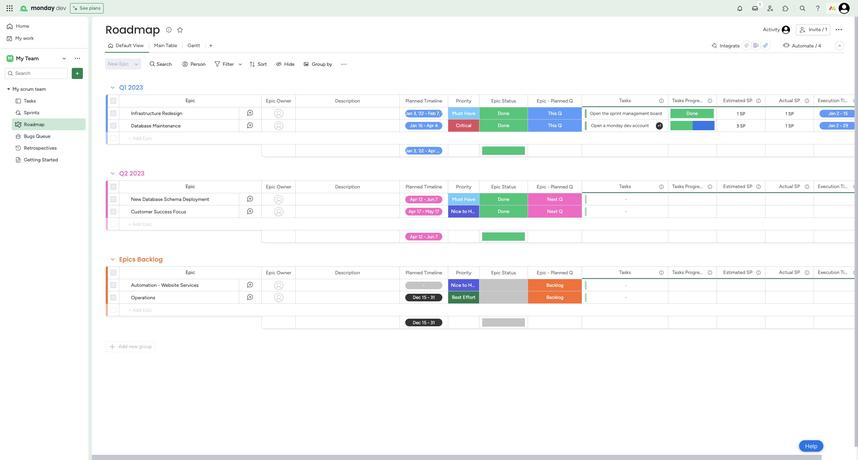 Task type: vqa. For each thing, say whether or not it's contained in the screenshot.
Epic
yes



Task type: locate. For each thing, give the bounding box(es) containing it.
2 vertical spatial description field
[[334, 269, 362, 277]]

account
[[633, 123, 650, 128]]

sprints
[[24, 110, 39, 116]]

1 description from the top
[[335, 98, 360, 104]]

2 vertical spatial estimated sp field
[[722, 269, 755, 277]]

1 vertical spatial epic owner
[[266, 184, 291, 190]]

operations
[[131, 295, 155, 301]]

add down operations
[[133, 308, 142, 314]]

2 vertical spatial tasks progress field
[[671, 269, 706, 277]]

Tasks field
[[618, 97, 633, 105], [618, 183, 633, 191], [618, 269, 633, 277]]

arrow down image
[[236, 60, 245, 68]]

2 vertical spatial + add epic
[[128, 308, 152, 314]]

1 planned timeline field from the top
[[404, 97, 444, 105]]

this
[[548, 111, 557, 117], [548, 123, 557, 129]]

open left the
[[590, 111, 602, 116]]

roadmap down sprints
[[24, 122, 45, 128]]

workspace selection element
[[7, 54, 40, 63]]

+ down customer
[[128, 222, 131, 228]]

must have
[[452, 111, 476, 117], [452, 197, 476, 203]]

2 next q from the top
[[548, 209, 563, 215]]

/ for 4
[[816, 43, 818, 49]]

Epic Status field
[[490, 97, 518, 105], [490, 183, 518, 191], [490, 269, 518, 277]]

epic
[[186, 98, 195, 104], [266, 98, 276, 104], [492, 98, 501, 104], [537, 98, 547, 104], [143, 136, 152, 142], [186, 184, 195, 190], [266, 184, 276, 190], [492, 184, 501, 190], [537, 184, 547, 190], [143, 222, 152, 228], [186, 270, 195, 276], [266, 270, 276, 276], [492, 270, 501, 276], [537, 270, 547, 276], [143, 308, 152, 314]]

0 vertical spatial estimated
[[724, 98, 746, 104]]

1 progress from the top
[[686, 98, 705, 104]]

1 epic status field from the top
[[490, 97, 518, 105]]

tasks progress
[[673, 98, 705, 104], [673, 184, 705, 190], [673, 270, 705, 276]]

tasks progress for first tasks progress field from the top of the page
[[673, 98, 705, 104]]

nice
[[451, 209, 462, 215], [451, 283, 462, 289]]

board
[[651, 111, 663, 116]]

1 horizontal spatial monday
[[607, 123, 623, 128]]

dev down the open the sprint management board
[[624, 123, 632, 128]]

estimated sp
[[724, 98, 753, 104], [724, 184, 753, 190], [724, 270, 753, 276]]

tasks progress for 2nd tasks progress field from the bottom
[[673, 184, 705, 190]]

3 estimated from the top
[[724, 270, 746, 276]]

2 priority from the top
[[456, 184, 472, 190]]

database
[[131, 123, 152, 129], [143, 197, 163, 203]]

Roadmap field
[[104, 22, 162, 37]]

2 epic owner field from the top
[[264, 183, 293, 191]]

+ add epic down customer
[[128, 222, 152, 228]]

execution timeline
[[818, 98, 859, 104], [818, 184, 859, 190], [818, 270, 859, 276]]

column information image
[[708, 98, 713, 104], [805, 98, 811, 104], [708, 184, 713, 190], [756, 184, 762, 190], [805, 184, 811, 190], [854, 184, 859, 190], [659, 270, 665, 276]]

actual
[[780, 98, 794, 104], [780, 184, 794, 190], [780, 270, 794, 276]]

1 vertical spatial epic owner field
[[264, 183, 293, 191]]

next
[[548, 197, 558, 203], [548, 209, 558, 215]]

1 actual sp field from the top
[[778, 97, 802, 105]]

1 epic - planned q field from the top
[[535, 97, 575, 105]]

2 vertical spatial priority field
[[455, 269, 474, 277]]

2 vertical spatial epic - planned q field
[[535, 269, 575, 277]]

0 vertical spatial actual
[[780, 98, 794, 104]]

1 inside button
[[826, 27, 828, 33]]

0 vertical spatial dev
[[56, 4, 66, 12]]

0 vertical spatial + add epic
[[128, 136, 152, 142]]

3 tasks field from the top
[[618, 269, 633, 277]]

1 nice from the top
[[451, 209, 462, 215]]

1 vertical spatial priority field
[[455, 183, 474, 191]]

3 epic - planned q field from the top
[[535, 269, 575, 277]]

estimated
[[724, 98, 746, 104], [724, 184, 746, 190], [724, 270, 746, 276]]

1 vertical spatial execution
[[818, 184, 840, 190]]

1 horizontal spatial roadmap
[[105, 22, 160, 37]]

3 + add epic from the top
[[128, 308, 152, 314]]

2 execution timeline field from the top
[[817, 183, 859, 191]]

1 execution from the top
[[818, 98, 840, 104]]

1 vertical spatial description field
[[334, 183, 362, 191]]

1 epic status from the top
[[492, 98, 516, 104]]

automation
[[131, 283, 157, 289]]

1 epic owner field from the top
[[264, 97, 293, 105]]

execution
[[818, 98, 840, 104], [818, 184, 840, 190], [818, 270, 840, 276]]

1 vertical spatial priority
[[456, 184, 472, 190]]

must
[[452, 111, 463, 117], [452, 197, 463, 203]]

3 tasks progress from the top
[[673, 270, 705, 276]]

2 nice to have from the top
[[451, 283, 480, 289]]

list box
[[0, 82, 88, 260]]

3 + from the top
[[128, 308, 131, 314]]

home button
[[4, 21, 75, 32]]

2 description from the top
[[335, 184, 360, 190]]

this q
[[548, 111, 562, 117], [548, 123, 562, 129]]

2 tasks progress field from the top
[[671, 183, 706, 191]]

epic status for q1 2023
[[492, 98, 516, 104]]

3 epic status field from the top
[[490, 269, 518, 277]]

2 tasks progress from the top
[[673, 184, 705, 190]]

1 vertical spatial to
[[463, 283, 467, 289]]

1 vertical spatial actual sp
[[780, 184, 801, 190]]

1 vertical spatial description
[[335, 184, 360, 190]]

see plans button
[[70, 3, 104, 14]]

0 vertical spatial actual sp field
[[778, 97, 802, 105]]

3 epic owner from the top
[[266, 270, 291, 276]]

1 execution timeline field from the top
[[817, 97, 859, 105]]

2 vertical spatial planned timeline
[[406, 270, 442, 276]]

2 vertical spatial add
[[133, 308, 142, 314]]

0 vertical spatial tasks field
[[618, 97, 633, 105]]

1 vertical spatial 2023
[[130, 169, 145, 178]]

2 epic - planned q field from the top
[[535, 183, 575, 191]]

2 vertical spatial estimated
[[724, 270, 746, 276]]

collapse board header image
[[838, 43, 843, 49]]

1 vertical spatial nice
[[451, 283, 462, 289]]

0 vertical spatial epic status
[[492, 98, 516, 104]]

3 execution timeline field from the top
[[817, 269, 859, 277]]

tasks progress for 1st tasks progress field from the bottom of the page
[[673, 270, 705, 276]]

2 owner from the top
[[277, 184, 291, 190]]

m
[[8, 55, 12, 61]]

+ down database maintenance on the left of page
[[128, 136, 131, 142]]

deployment
[[183, 197, 209, 203]]

inbox image
[[752, 5, 759, 12]]

Search in workspace field
[[15, 69, 58, 77]]

1 horizontal spatial dev
[[624, 123, 632, 128]]

q2 2023
[[119, 169, 145, 178]]

0 vertical spatial actual sp
[[780, 98, 801, 104]]

invite / 1 button
[[797, 24, 831, 35]]

database up customer success focus
[[143, 197, 163, 203]]

Planned Timeline field
[[404, 97, 444, 105], [404, 183, 444, 191], [404, 269, 444, 277]]

see
[[80, 5, 88, 11]]

2023
[[128, 83, 143, 92], [130, 169, 145, 178]]

0 vertical spatial monday
[[31, 4, 55, 12]]

1 next q from the top
[[548, 197, 563, 203]]

2 must have from the top
[[452, 197, 476, 203]]

2 progress from the top
[[686, 184, 705, 190]]

3 priority from the top
[[456, 270, 472, 276]]

3 planned timeline field from the top
[[404, 269, 444, 277]]

0 horizontal spatial roadmap
[[24, 122, 45, 128]]

1 vertical spatial this q
[[548, 123, 562, 129]]

0 vertical spatial estimated sp
[[724, 98, 753, 104]]

2023 right q1
[[128, 83, 143, 92]]

automate / 4
[[793, 43, 822, 49]]

0 vertical spatial must
[[452, 111, 463, 117]]

estimated for 1st estimated sp "field" from the bottom
[[724, 270, 746, 276]]

/ right invite
[[823, 27, 825, 33]]

Tasks Progress field
[[671, 97, 706, 105], [671, 183, 706, 191], [671, 269, 706, 277]]

work
[[23, 35, 34, 41]]

0 vertical spatial description
[[335, 98, 360, 104]]

sort button
[[247, 59, 271, 70]]

retrospectives
[[24, 145, 57, 151]]

public board image
[[15, 98, 22, 104]]

0 vertical spatial add
[[133, 136, 142, 142]]

0 horizontal spatial monday
[[31, 4, 55, 12]]

description for third description "field" from the top of the page
[[335, 270, 360, 276]]

+
[[128, 136, 131, 142], [128, 222, 131, 228], [128, 308, 131, 314]]

progress
[[686, 98, 705, 104], [686, 184, 705, 190], [686, 270, 705, 276]]

1 vertical spatial add
[[133, 222, 142, 228]]

1 estimated from the top
[[724, 98, 746, 104]]

1 vertical spatial actual
[[780, 184, 794, 190]]

2 vertical spatial actual sp
[[780, 270, 801, 276]]

1 execution timeline from the top
[[818, 98, 859, 104]]

3 actual sp from the top
[[780, 270, 801, 276]]

invite
[[809, 27, 822, 33]]

0 vertical spatial priority field
[[455, 97, 474, 105]]

1 vertical spatial epic status field
[[490, 183, 518, 191]]

1 vertical spatial /
[[816, 43, 818, 49]]

3 priority field from the top
[[455, 269, 474, 277]]

effort
[[463, 295, 476, 301]]

2 vertical spatial execution timeline field
[[817, 269, 859, 277]]

1 vertical spatial next
[[548, 209, 558, 215]]

3 actual from the top
[[780, 270, 794, 276]]

1 owner from the top
[[277, 98, 291, 104]]

new
[[131, 197, 141, 203]]

1 vertical spatial +
[[128, 222, 131, 228]]

1 must have from the top
[[452, 111, 476, 117]]

2 status from the top
[[502, 184, 516, 190]]

3 owner from the top
[[277, 270, 291, 276]]

2 vertical spatial planned timeline field
[[404, 269, 444, 277]]

bugs
[[24, 133, 35, 139]]

3 execution from the top
[[818, 270, 840, 276]]

add down database maintenance on the left of page
[[133, 136, 142, 142]]

home
[[16, 23, 29, 29]]

select product image
[[6, 5, 13, 12]]

my inside list box
[[12, 86, 19, 92]]

redesign
[[162, 111, 182, 117]]

1 nice to have from the top
[[451, 209, 480, 215]]

/
[[823, 27, 825, 33], [816, 43, 818, 49]]

0 vertical spatial execution timeline field
[[817, 97, 859, 105]]

0 vertical spatial priority
[[456, 98, 472, 104]]

2 vertical spatial description
[[335, 270, 360, 276]]

0 vertical spatial nice
[[451, 209, 462, 215]]

2 epic status from the top
[[492, 184, 516, 190]]

success
[[154, 209, 172, 215]]

1 vertical spatial my
[[16, 55, 24, 62]]

open for open a monday dev account
[[591, 123, 603, 128]]

2 vertical spatial epic status field
[[490, 269, 518, 277]]

Priority field
[[455, 97, 474, 105], [455, 183, 474, 191], [455, 269, 474, 277]]

monday up home 'button'
[[31, 4, 55, 12]]

0 vertical spatial this
[[548, 111, 557, 117]]

Epic - Planned Q field
[[535, 97, 575, 105], [535, 183, 575, 191], [535, 269, 575, 277]]

1 priority from the top
[[456, 98, 472, 104]]

actual for second 'actual sp' field
[[780, 184, 794, 190]]

dev left the see
[[56, 4, 66, 12]]

0 vertical spatial description field
[[334, 97, 362, 105]]

0 vertical spatial epic owner
[[266, 98, 291, 104]]

Actual SP field
[[778, 97, 802, 105], [778, 183, 802, 191], [778, 269, 802, 277]]

2 vertical spatial actual sp field
[[778, 269, 802, 277]]

2 estimated from the top
[[724, 184, 746, 190]]

2 vertical spatial execution timeline
[[818, 270, 859, 276]]

/ left 4
[[816, 43, 818, 49]]

dev
[[56, 4, 66, 12], [624, 123, 632, 128]]

1 vertical spatial nice to have
[[451, 283, 480, 289]]

1 vertical spatial epic status
[[492, 184, 516, 190]]

1 vertical spatial this
[[548, 123, 557, 129]]

description for 2nd description "field"
[[335, 184, 360, 190]]

+ add epic down database maintenance on the left of page
[[128, 136, 152, 142]]

0 vertical spatial execution
[[818, 98, 840, 104]]

+ add epic down operations
[[128, 308, 152, 314]]

started
[[42, 157, 58, 163]]

0 vertical spatial execution timeline
[[818, 98, 859, 104]]

my left work
[[15, 35, 22, 41]]

3 description field from the top
[[334, 269, 362, 277]]

2 vertical spatial tasks progress
[[673, 270, 705, 276]]

database down infrastructure
[[131, 123, 152, 129]]

add
[[133, 136, 142, 142], [133, 222, 142, 228], [133, 308, 142, 314]]

2 epic - planned q from the top
[[537, 184, 573, 190]]

+ down operations
[[128, 308, 131, 314]]

2 vertical spatial my
[[12, 86, 19, 92]]

1 status from the top
[[502, 98, 516, 104]]

epic status
[[492, 98, 516, 104], [492, 184, 516, 190], [492, 270, 516, 276]]

0 vertical spatial to
[[463, 209, 467, 215]]

1 vertical spatial status
[[502, 184, 516, 190]]

my inside the workspace selection element
[[16, 55, 24, 62]]

priority for 3rd priority field from the top of the page
[[456, 270, 472, 276]]

2 vertical spatial epic owner field
[[264, 269, 293, 277]]

1 vertical spatial tasks field
[[618, 183, 633, 191]]

best effort
[[452, 295, 476, 301]]

maria williams image
[[839, 3, 850, 14]]

2 description field from the top
[[334, 183, 362, 191]]

1 vertical spatial open
[[591, 123, 603, 128]]

owner for third epic owner field from the bottom of the page
[[277, 98, 291, 104]]

0 vertical spatial progress
[[686, 98, 705, 104]]

2 + add epic from the top
[[128, 222, 152, 228]]

options image
[[74, 70, 81, 77]]

1 sp
[[737, 111, 746, 116], [786, 111, 794, 116], [786, 124, 794, 129]]

0 horizontal spatial dev
[[56, 4, 66, 12]]

1 vertical spatial estimated sp
[[724, 184, 753, 190]]

my for my team
[[16, 55, 24, 62]]

0 vertical spatial status
[[502, 98, 516, 104]]

team
[[35, 86, 46, 92]]

my right workspace image at left top
[[16, 55, 24, 62]]

options image
[[835, 25, 843, 34]]

add to favorites image
[[177, 26, 184, 33]]

default
[[116, 43, 132, 49]]

1 epic owner from the top
[[266, 98, 291, 104]]

q
[[570, 98, 573, 104], [558, 111, 562, 117], [558, 123, 562, 129], [570, 184, 573, 190], [559, 197, 563, 203], [559, 209, 563, 215], [570, 270, 573, 276]]

column information image
[[659, 98, 665, 104], [756, 98, 762, 104], [854, 98, 859, 104], [659, 184, 665, 190], [708, 270, 713, 276], [756, 270, 762, 276], [805, 270, 811, 276], [854, 270, 859, 276]]

/ inside button
[[823, 27, 825, 33]]

Execution Timeline field
[[817, 97, 859, 105], [817, 183, 859, 191], [817, 269, 859, 277]]

1 epic - planned q from the top
[[537, 98, 573, 104]]

1 vertical spatial estimated sp field
[[722, 183, 755, 191]]

monday right a in the top of the page
[[607, 123, 623, 128]]

best
[[452, 295, 462, 301]]

2 execution timeline from the top
[[818, 184, 859, 190]]

sp
[[747, 98, 753, 104], [795, 98, 801, 104], [740, 111, 746, 116], [789, 111, 794, 116], [741, 124, 746, 129], [789, 124, 794, 129], [747, 184, 753, 190], [795, 184, 801, 190], [747, 270, 753, 276], [795, 270, 801, 276]]

2 vertical spatial epic - planned q
[[537, 270, 573, 276]]

have
[[465, 111, 476, 117], [465, 197, 476, 203], [469, 209, 480, 215], [469, 283, 480, 289]]

bugs queue
[[24, 133, 50, 139]]

epic - planned q
[[537, 98, 573, 104], [537, 184, 573, 190], [537, 270, 573, 276]]

1 vertical spatial actual sp field
[[778, 183, 802, 191]]

epic status field for q1 2023
[[490, 97, 518, 105]]

list box containing my scrum team
[[0, 82, 88, 260]]

invite / 1
[[809, 27, 828, 33]]

0 vertical spatial tasks progress field
[[671, 97, 706, 105]]

monday
[[31, 4, 55, 12], [607, 123, 623, 128]]

1 vertical spatial database
[[143, 197, 163, 203]]

1 vertical spatial monday
[[607, 123, 623, 128]]

1 vertical spatial epic - planned q field
[[535, 183, 575, 191]]

1 tasks field from the top
[[618, 97, 633, 105]]

0 vertical spatial +
[[128, 136, 131, 142]]

1 estimated sp field from the top
[[722, 97, 755, 105]]

my inside button
[[15, 35, 22, 41]]

option
[[0, 83, 88, 84]]

0 vertical spatial next
[[548, 197, 558, 203]]

2 actual from the top
[[780, 184, 794, 190]]

scrum
[[20, 86, 34, 92]]

Epic Owner field
[[264, 97, 293, 105], [264, 183, 293, 191], [264, 269, 293, 277]]

to
[[463, 209, 467, 215], [463, 283, 467, 289]]

timeline
[[841, 98, 859, 104], [424, 98, 442, 104], [841, 184, 859, 190], [424, 184, 442, 190], [841, 270, 859, 276], [424, 270, 442, 276]]

0 horizontal spatial /
[[816, 43, 818, 49]]

1 vertical spatial owner
[[277, 184, 291, 190]]

open
[[590, 111, 602, 116], [591, 123, 603, 128]]

0 vertical spatial tasks progress
[[673, 98, 705, 104]]

infrastructure
[[131, 111, 161, 117]]

2 epic owner from the top
[[266, 184, 291, 190]]

1 planned timeline from the top
[[406, 98, 442, 104]]

Estimated SP field
[[722, 97, 755, 105], [722, 183, 755, 191], [722, 269, 755, 277]]

0 vertical spatial must have
[[452, 111, 476, 117]]

my right caret down icon
[[12, 86, 19, 92]]

maintenance
[[153, 123, 181, 129]]

actual sp
[[780, 98, 801, 104], [780, 184, 801, 190], [780, 270, 801, 276]]

open left a in the top of the page
[[591, 123, 603, 128]]

0 vertical spatial epic - planned q field
[[535, 97, 575, 105]]

2023 right q2
[[130, 169, 145, 178]]

epic owner
[[266, 98, 291, 104], [266, 184, 291, 190], [266, 270, 291, 276]]

epic status for q2 2023
[[492, 184, 516, 190]]

main table
[[154, 43, 177, 49]]

Q1 2023 field
[[118, 83, 145, 92]]

1 vertical spatial planned timeline
[[406, 184, 442, 190]]

2 vertical spatial execution
[[818, 270, 840, 276]]

caret down image
[[7, 87, 10, 92]]

2 actual sp from the top
[[780, 184, 801, 190]]

nice to have
[[451, 209, 480, 215], [451, 283, 480, 289]]

0 vertical spatial epic owner field
[[264, 97, 293, 105]]

2 vertical spatial progress
[[686, 270, 705, 276]]

0 vertical spatial next q
[[548, 197, 563, 203]]

Description field
[[334, 97, 362, 105], [334, 183, 362, 191], [334, 269, 362, 277]]

next q
[[548, 197, 563, 203], [548, 209, 563, 215]]

3 planned timeline from the top
[[406, 270, 442, 276]]

2 epic status field from the top
[[490, 183, 518, 191]]

1 actual from the top
[[780, 98, 794, 104]]

2 vertical spatial estimated sp
[[724, 270, 753, 276]]

roadmap up default view
[[105, 22, 160, 37]]

public board image
[[15, 157, 22, 163]]

2 vertical spatial owner
[[277, 270, 291, 276]]

add down customer
[[133, 222, 142, 228]]

1 + add epic from the top
[[128, 136, 152, 142]]

1 estimated sp from the top
[[724, 98, 753, 104]]

2023 for q1 2023
[[128, 83, 143, 92]]

priority for first priority field from the top
[[456, 98, 472, 104]]

planned
[[406, 98, 423, 104], [551, 98, 568, 104], [406, 184, 423, 190], [551, 184, 568, 190], [406, 270, 423, 276], [551, 270, 568, 276]]

0 vertical spatial estimated sp field
[[722, 97, 755, 105]]



Task type: describe. For each thing, give the bounding box(es) containing it.
2023 for q2 2023
[[130, 169, 145, 178]]

notifications image
[[737, 5, 744, 12]]

queue
[[36, 133, 50, 139]]

status for q1 2023
[[502, 98, 516, 104]]

default view
[[116, 43, 144, 49]]

2 vertical spatial backlog
[[547, 295, 564, 301]]

description for first description "field" from the top of the page
[[335, 98, 360, 104]]

dapulse integrations image
[[712, 43, 718, 48]]

3 epic owner field from the top
[[264, 269, 293, 277]]

group by
[[312, 61, 332, 67]]

3 epic status from the top
[[492, 270, 516, 276]]

automation - website services
[[131, 283, 199, 289]]

2 tasks field from the top
[[618, 183, 633, 191]]

integrate
[[720, 43, 740, 49]]

my work button
[[4, 33, 75, 44]]

epic owner for third epic owner field from the bottom of the page
[[266, 98, 291, 104]]

team
[[25, 55, 39, 62]]

the
[[603, 111, 609, 116]]

2 must from the top
[[452, 197, 463, 203]]

plans
[[89, 5, 101, 11]]

1 add from the top
[[133, 136, 142, 142]]

q2
[[119, 169, 128, 178]]

getting
[[24, 157, 41, 163]]

2 estimated sp field from the top
[[722, 183, 755, 191]]

my scrum team
[[12, 86, 46, 92]]

group by button
[[301, 59, 337, 70]]

actual for 3rd 'actual sp' field from the bottom
[[780, 98, 794, 104]]

3 epic - planned q from the top
[[537, 270, 573, 276]]

gantt button
[[182, 40, 205, 51]]

estimated for 2nd estimated sp "field" from the top
[[724, 184, 746, 190]]

main
[[154, 43, 165, 49]]

3 execution timeline from the top
[[818, 270, 859, 276]]

apps image
[[783, 5, 790, 12]]

default view button
[[105, 40, 149, 51]]

4
[[819, 43, 822, 49]]

database maintenance
[[131, 123, 181, 129]]

workspace options image
[[74, 55, 81, 62]]

1 this from the top
[[548, 111, 557, 117]]

focus
[[173, 209, 186, 215]]

epic owner for third epic owner field from the top
[[266, 270, 291, 276]]

1 vertical spatial roadmap
[[24, 122, 45, 128]]

backlog inside field
[[137, 255, 163, 264]]

infrastructure redesign
[[131, 111, 182, 117]]

group
[[312, 61, 326, 67]]

3 estimated sp field from the top
[[722, 269, 755, 277]]

menu image
[[341, 61, 348, 68]]

open a monday dev account
[[591, 123, 650, 128]]

3 add from the top
[[133, 308, 142, 314]]

q1
[[119, 83, 127, 92]]

filter
[[223, 61, 234, 67]]

hide
[[284, 61, 295, 67]]

activity
[[764, 27, 781, 33]]

/ for 1
[[823, 27, 825, 33]]

show board description image
[[165, 26, 173, 33]]

actual for third 'actual sp' field
[[780, 270, 794, 276]]

1 priority field from the top
[[455, 97, 474, 105]]

Q2 2023 field
[[118, 169, 146, 178]]

owner for second epic owner field
[[277, 184, 291, 190]]

2 execution from the top
[[818, 184, 840, 190]]

help image
[[815, 5, 822, 12]]

customer
[[131, 209, 153, 215]]

automate
[[793, 43, 814, 49]]

schema
[[164, 197, 182, 203]]

filter button
[[212, 59, 245, 70]]

a
[[604, 123, 606, 128]]

3 estimated sp from the top
[[724, 270, 753, 276]]

epics
[[119, 255, 136, 264]]

add view image
[[210, 43, 212, 48]]

q1 2023
[[119, 83, 143, 92]]

2 next from the top
[[548, 209, 558, 215]]

priority for 2nd priority field from the bottom
[[456, 184, 472, 190]]

1 image
[[757, 0, 764, 8]]

management
[[623, 111, 650, 116]]

sort
[[258, 61, 267, 67]]

new database schema deployment
[[131, 197, 209, 203]]

3 tasks progress field from the top
[[671, 269, 706, 277]]

1 vertical spatial dev
[[624, 123, 632, 128]]

gantt
[[188, 43, 200, 49]]

2 nice from the top
[[451, 283, 462, 289]]

1 this q from the top
[[548, 111, 562, 117]]

search everything image
[[800, 5, 807, 12]]

2 planned timeline from the top
[[406, 184, 442, 190]]

person button
[[180, 59, 210, 70]]

1 to from the top
[[463, 209, 467, 215]]

1 vertical spatial backlog
[[547, 283, 564, 289]]

person
[[191, 61, 206, 67]]

3 status from the top
[[502, 270, 516, 276]]

0 vertical spatial database
[[131, 123, 152, 129]]

open for open the sprint management board
[[590, 111, 602, 116]]

getting started
[[24, 157, 58, 163]]

1 tasks progress field from the top
[[671, 97, 706, 105]]

critical
[[456, 123, 472, 129]]

see plans
[[80, 5, 101, 11]]

Epics Backlog field
[[118, 255, 165, 264]]

1 must from the top
[[452, 111, 463, 117]]

3 sp
[[737, 124, 746, 129]]

main table button
[[149, 40, 182, 51]]

view
[[133, 43, 144, 49]]

my for my scrum team
[[12, 86, 19, 92]]

epics backlog
[[119, 255, 163, 264]]

1 next from the top
[[548, 197, 558, 203]]

owner for third epic owner field from the top
[[277, 270, 291, 276]]

help
[[806, 443, 818, 450]]

workspace image
[[7, 55, 14, 62]]

services
[[180, 283, 199, 289]]

2 actual sp field from the top
[[778, 183, 802, 191]]

epic status field for q2 2023
[[490, 183, 518, 191]]

1 description field from the top
[[334, 97, 362, 105]]

3 actual sp field from the top
[[778, 269, 802, 277]]

open the sprint management board
[[590, 111, 663, 116]]

activity button
[[761, 24, 794, 35]]

epic owner for second epic owner field
[[266, 184, 291, 190]]

status for q2 2023
[[502, 184, 516, 190]]

3
[[737, 124, 740, 129]]

hide button
[[273, 59, 299, 70]]

2 to from the top
[[463, 283, 467, 289]]

estimated for 3rd estimated sp "field" from the bottom
[[724, 98, 746, 104]]

by
[[327, 61, 332, 67]]

2 planned timeline field from the top
[[404, 183, 444, 191]]

1 actual sp from the top
[[780, 98, 801, 104]]

my work
[[15, 35, 34, 41]]

2 this from the top
[[548, 123, 557, 129]]

invite members image
[[767, 5, 774, 12]]

2 priority field from the top
[[455, 183, 474, 191]]

2 add from the top
[[133, 222, 142, 228]]

monday dev
[[31, 4, 66, 12]]

autopilot image
[[784, 41, 790, 50]]

customer success focus
[[131, 209, 186, 215]]

website
[[161, 283, 179, 289]]

Search field
[[155, 59, 176, 69]]

2 + from the top
[[128, 222, 131, 228]]

2 estimated sp from the top
[[724, 184, 753, 190]]

my for my work
[[15, 35, 22, 41]]

2 this q from the top
[[548, 123, 562, 129]]

sprint
[[610, 111, 622, 116]]

v2 search image
[[150, 60, 155, 68]]

my team
[[16, 55, 39, 62]]

1 + from the top
[[128, 136, 131, 142]]

help button
[[800, 441, 824, 452]]

table
[[166, 43, 177, 49]]

3 progress from the top
[[686, 270, 705, 276]]



